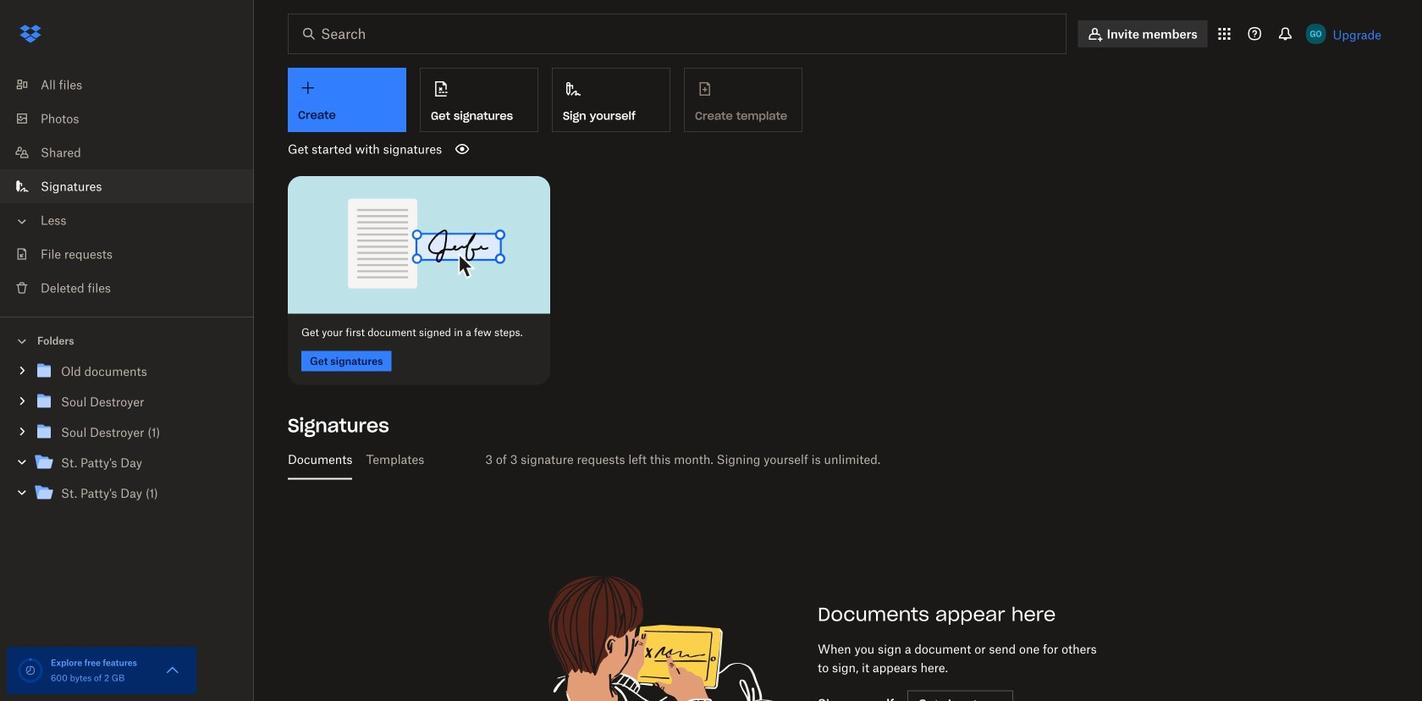 Task type: describe. For each thing, give the bounding box(es) containing it.
quota usage progress bar
[[17, 657, 44, 684]]

dropbox image
[[14, 17, 47, 51]]



Task type: vqa. For each thing, say whether or not it's contained in the screenshot.
Quota usage icon
yes



Task type: locate. For each thing, give the bounding box(es) containing it.
tab list
[[281, 439, 1389, 480]]

quota usage image
[[17, 657, 44, 684]]

Search in folder "Dropbox" text field
[[321, 24, 1031, 44]]

group
[[0, 353, 254, 521]]

less image
[[14, 213, 30, 230]]

list
[[0, 58, 254, 317]]

list item
[[0, 169, 254, 203]]



